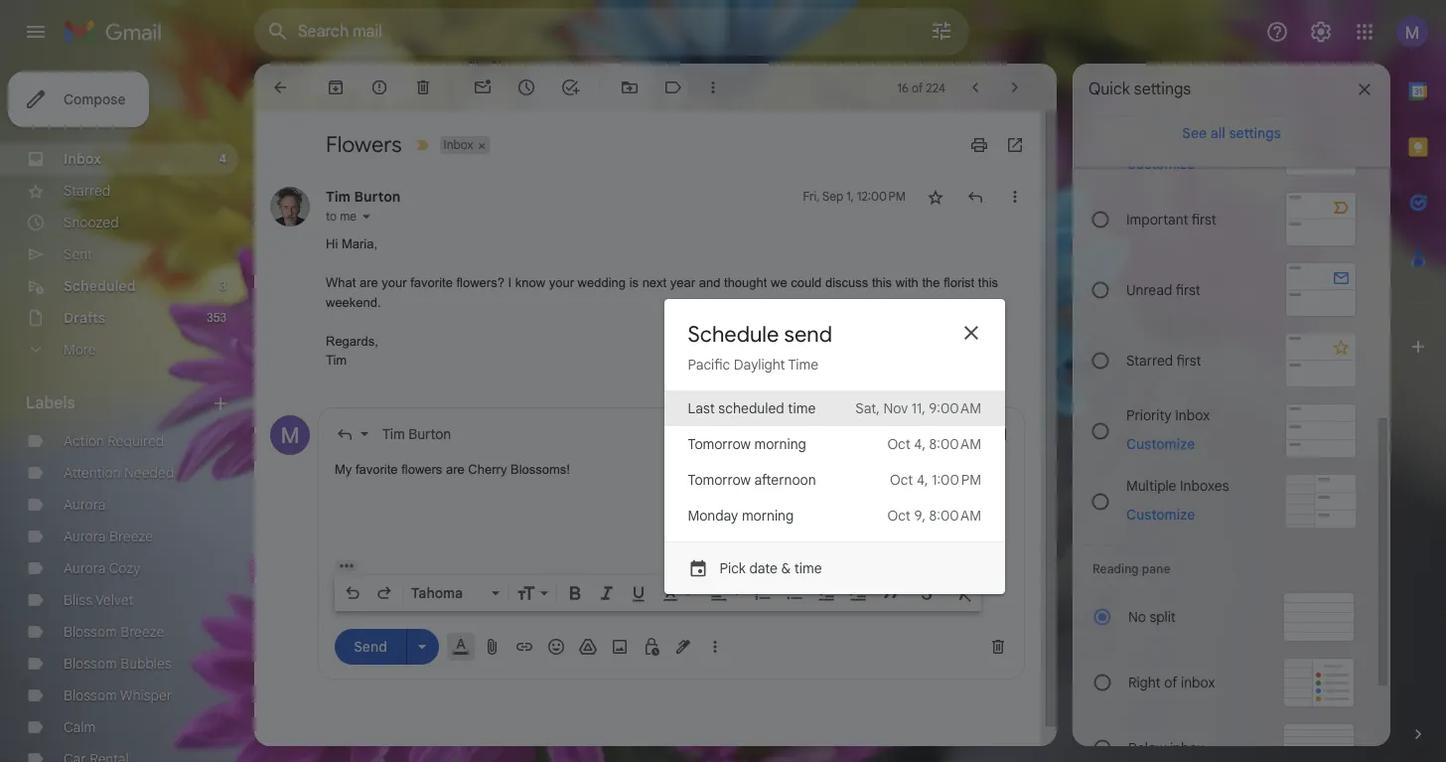 Task type: vqa. For each thing, say whether or not it's contained in the screenshot.
62
no



Task type: describe. For each thing, give the bounding box(es) containing it.
multiple inboxes
[[1127, 476, 1230, 494]]

quote ‪(⌘⇧9)‬ image
[[880, 583, 900, 603]]

nov
[[884, 399, 908, 417]]

time inside menu item
[[795, 559, 822, 577]]

starred for starred link
[[64, 182, 111, 200]]

8:00 am for oct 4, 8:00 am
[[930, 435, 982, 453]]

and
[[699, 275, 721, 290]]

oct for oct 9, 8:00 am
[[888, 506, 911, 524]]

of for right
[[1165, 674, 1178, 692]]

undo ‪(⌘z)‬ image
[[343, 583, 363, 603]]

time
[[789, 355, 819, 373]]

settings image
[[1310, 20, 1334, 44]]

1 vertical spatial tim burton
[[383, 425, 451, 443]]

inbox button
[[440, 136, 475, 154]]

pacific daylight time
[[688, 355, 819, 373]]

blossom whisper link
[[64, 687, 172, 705]]

first for starred first
[[1177, 351, 1202, 369]]

hi maria,
[[326, 236, 378, 251]]

aurora for aurora cozy
[[64, 559, 106, 577]]

3
[[220, 278, 227, 293]]

scheduled
[[64, 277, 136, 295]]

compose
[[64, 90, 126, 108]]

first for unread first
[[1176, 281, 1201, 299]]

9:00 am
[[929, 399, 982, 417]]

bliss velvet
[[64, 591, 134, 609]]

tomorrow afternoon
[[688, 471, 816, 488]]

bold ‪(⌘b)‬ image
[[565, 583, 585, 603]]

flowers
[[402, 462, 443, 476]]

attention needed
[[64, 464, 174, 482]]

scheduled
[[719, 399, 785, 417]]

blossom bubbles
[[64, 655, 172, 673]]

attention
[[64, 464, 121, 482]]

florist
[[944, 275, 975, 290]]

16 of 224
[[898, 80, 946, 95]]

delete image
[[413, 78, 433, 97]]

snoozed
[[64, 214, 119, 232]]

scheduled link
[[64, 277, 136, 295]]

the
[[923, 275, 941, 290]]

monday
[[688, 506, 739, 524]]

schedule send dialog
[[664, 299, 1006, 594]]

quick settings element
[[1089, 79, 1192, 115]]

sent link
[[64, 245, 92, 263]]

menu item containing tomorrow afternoon
[[664, 462, 1006, 497]]

more button
[[0, 334, 238, 366]]

indent more ‪(⌘])‬ image
[[849, 583, 868, 603]]

what
[[326, 275, 356, 290]]

strikethrough ‪(⌘⇧x)‬ image
[[917, 583, 937, 603]]

monday morning
[[688, 506, 794, 524]]

below
[[1129, 739, 1167, 757]]

required
[[108, 432, 164, 450]]

cozy
[[109, 559, 141, 577]]

starred for starred first
[[1127, 351, 1174, 369]]

0 vertical spatial inbox
[[1181, 674, 1216, 692]]

is
[[630, 275, 639, 290]]

aurora breeze link
[[64, 528, 153, 546]]

4, for 1:00 pm
[[917, 471, 929, 488]]

compose button
[[8, 72, 150, 127]]

pane
[[1143, 561, 1171, 576]]

bulleted list ‪(⌘⇧8)‬ image
[[785, 583, 805, 603]]

send
[[784, 320, 833, 347]]

1 vertical spatial inbox
[[1170, 739, 1205, 757]]

split
[[1150, 608, 1176, 626]]

11,
[[912, 399, 926, 417]]

oct for oct 4, 8:00 am
[[888, 435, 911, 453]]

drafts
[[64, 309, 105, 327]]

advanced search options image
[[922, 11, 962, 51]]

224
[[926, 80, 946, 95]]

oct 4, 8:00 am
[[888, 435, 982, 453]]

snoozed link
[[64, 214, 119, 232]]

blossom breeze
[[64, 623, 164, 641]]

blossom bubbles link
[[64, 655, 172, 673]]

9,
[[915, 506, 926, 524]]

menu item containing last scheduled time
[[664, 390, 1006, 426]]

below inbox
[[1129, 739, 1205, 757]]

starred first
[[1127, 351, 1202, 369]]

bliss
[[64, 591, 92, 609]]

1,
[[847, 189, 854, 204]]

353
[[207, 310, 227, 325]]

Message Body text field
[[335, 460, 1009, 544]]

1 your from the left
[[382, 275, 407, 290]]

unread
[[1127, 281, 1173, 299]]

quick
[[1089, 79, 1131, 99]]

menu item containing tomorrow morning
[[664, 426, 1006, 462]]

numbered list ‪(⌘⇧7)‬ image
[[753, 583, 773, 603]]

last
[[688, 399, 715, 417]]

labels navigation
[[0, 64, 254, 762]]

0 vertical spatial tim burton
[[326, 188, 401, 206]]

2 your from the left
[[549, 275, 574, 290]]

no
[[1129, 608, 1147, 626]]

settings
[[1135, 79, 1192, 99]]

me
[[340, 209, 357, 224]]

1:00 pm
[[932, 471, 982, 488]]

flowers
[[326, 131, 402, 158]]

oct for oct 4, 1:00 pm
[[890, 471, 914, 488]]

quick settings
[[1089, 79, 1192, 99]]

thought
[[724, 275, 768, 290]]

schedule
[[688, 320, 779, 347]]

unread first
[[1127, 281, 1201, 299]]

aurora cozy
[[64, 559, 141, 577]]

pick date & time menu item
[[664, 541, 1006, 594]]

are inside text box
[[446, 462, 465, 476]]

report spam image
[[370, 78, 390, 97]]

action
[[64, 432, 104, 450]]

pick date & time
[[720, 559, 822, 577]]

inbox for inbox link
[[64, 150, 101, 168]]

velvet
[[95, 591, 134, 609]]

0 vertical spatial time
[[788, 399, 816, 417]]

Not starred checkbox
[[926, 187, 946, 207]]

bliss velvet link
[[64, 591, 134, 609]]

needed
[[124, 464, 174, 482]]

fri, sep 1, 12:00 pm
[[803, 189, 906, 204]]

know
[[515, 275, 546, 290]]

i
[[508, 275, 512, 290]]

hi
[[326, 236, 338, 251]]

are inside what are your favorite flowers? i know your wedding is next year and thought we could discuss this with the florist this weekend.
[[360, 275, 378, 290]]

schedule send heading
[[688, 320, 833, 347]]



Task type: locate. For each thing, give the bounding box(es) containing it.
0 horizontal spatial favorite
[[356, 462, 398, 476]]

None search field
[[254, 8, 970, 56]]

regards,
[[326, 333, 378, 348]]

cherry
[[468, 462, 507, 476]]

aurora link
[[64, 496, 106, 514]]

2 vertical spatial oct
[[888, 506, 911, 524]]

3 aurora from the top
[[64, 559, 106, 577]]

inbox
[[444, 137, 473, 152], [64, 150, 101, 168], [1176, 406, 1211, 424]]

tim up the to me
[[326, 188, 351, 206]]

year
[[671, 275, 696, 290]]

labels heading
[[26, 393, 211, 413]]

1 horizontal spatial this
[[979, 275, 999, 290]]

first right unread
[[1176, 281, 1201, 299]]

tim
[[326, 188, 351, 206], [326, 353, 347, 368], [383, 425, 405, 443]]

12:00 pm
[[857, 189, 906, 204]]

tomorrow for tomorrow morning
[[688, 435, 751, 453]]

fri, sep 1, 12:00 pm cell
[[803, 187, 906, 207]]

menu item containing monday morning
[[664, 497, 1006, 533]]

0 vertical spatial first
[[1192, 210, 1217, 228]]

0 horizontal spatial starred
[[64, 182, 111, 200]]

4, left 1:00 pm
[[917, 471, 929, 488]]

are left cherry
[[446, 462, 465, 476]]

1 vertical spatial starred
[[1127, 351, 1174, 369]]

back to inbox image
[[270, 78, 290, 97]]

1 menu item from the top
[[664, 390, 1006, 426]]

inbox right below
[[1170, 739, 1205, 757]]

afternoon
[[755, 471, 816, 488]]

daylight
[[734, 355, 786, 373]]

tim burton up flowers
[[383, 425, 451, 443]]

0 vertical spatial tomorrow
[[688, 435, 751, 453]]

1 horizontal spatial favorite
[[411, 275, 453, 290]]

morning for tomorrow morning
[[755, 435, 807, 453]]

favorite right the my
[[356, 462, 398, 476]]

inbox inside labels 'navigation'
[[64, 150, 101, 168]]

first up priority inbox
[[1177, 351, 1202, 369]]

reading pane element
[[1093, 561, 1355, 576]]

time
[[788, 399, 816, 417], [795, 559, 822, 577]]

0 horizontal spatial this
[[872, 275, 892, 290]]

time right &
[[795, 559, 822, 577]]

sep
[[823, 189, 844, 204]]

1 vertical spatial first
[[1176, 281, 1201, 299]]

1 horizontal spatial burton
[[409, 425, 451, 443]]

2 blossom from the top
[[64, 655, 117, 673]]

0 vertical spatial 4,
[[914, 435, 926, 453]]

newer image
[[966, 78, 986, 97]]

your right know
[[549, 275, 574, 290]]

this
[[872, 275, 892, 290], [979, 275, 999, 290]]

flowers?
[[457, 275, 505, 290]]

tomorrow down last
[[688, 435, 751, 453]]

morning down tomorrow afternoon
[[742, 506, 794, 524]]

are up weekend.
[[360, 275, 378, 290]]

formatting options toolbar
[[335, 575, 982, 611]]

your right what
[[382, 275, 407, 290]]

2 8:00 am from the top
[[930, 506, 982, 524]]

tim down regards,
[[326, 353, 347, 368]]

maria,
[[342, 236, 378, 251]]

0 vertical spatial starred
[[64, 182, 111, 200]]

breeze for aurora breeze
[[109, 528, 153, 546]]

aurora for aurora breeze
[[64, 528, 106, 546]]

2 vertical spatial tim
[[383, 425, 405, 443]]

1 vertical spatial burton
[[409, 425, 451, 443]]

weekend.
[[326, 295, 381, 310]]

this left with
[[872, 275, 892, 290]]

my
[[335, 462, 352, 476]]

search mail image
[[260, 14, 296, 50]]

burton up me
[[354, 188, 401, 206]]

starred up priority
[[1127, 351, 1174, 369]]

inbox up starred link
[[64, 150, 101, 168]]

multiple
[[1127, 476, 1177, 494]]

1 vertical spatial aurora
[[64, 528, 106, 546]]

menu
[[664, 390, 1006, 594]]

1 horizontal spatial are
[[446, 462, 465, 476]]

with
[[896, 275, 919, 290]]

discuss
[[826, 275, 869, 290]]

important according to google magic. switch
[[412, 135, 432, 155]]

tomorrow up monday
[[688, 471, 751, 488]]

2 vertical spatial blossom
[[64, 687, 117, 705]]

4
[[219, 151, 227, 166]]

1 aurora from the top
[[64, 496, 106, 514]]

aurora down attention
[[64, 496, 106, 514]]

0 vertical spatial breeze
[[109, 528, 153, 546]]

indent less ‪(⌘[)‬ image
[[817, 583, 837, 603]]

&
[[782, 559, 791, 577]]

1 vertical spatial 4,
[[917, 471, 929, 488]]

tomorrow
[[688, 435, 751, 453], [688, 471, 751, 488]]

aurora for aurora link
[[64, 496, 106, 514]]

4,
[[914, 435, 926, 453], [917, 471, 929, 488]]

archive image
[[326, 78, 346, 97]]

attention needed link
[[64, 464, 174, 482]]

3 menu item from the top
[[664, 462, 1006, 497]]

inbox
[[1181, 674, 1216, 692], [1170, 739, 1205, 757]]

aurora up bliss
[[64, 559, 106, 577]]

3 blossom from the top
[[64, 687, 117, 705]]

2 tomorrow from the top
[[688, 471, 751, 488]]

main menu image
[[24, 20, 48, 44]]

my favorite flowers are cherry blossoms!
[[335, 462, 570, 476]]

0 vertical spatial 8:00 am
[[930, 435, 982, 453]]

add to tasks image
[[560, 78, 580, 97]]

4, for 8:00 am
[[914, 435, 926, 453]]

blossom up calm
[[64, 687, 117, 705]]

right of inbox
[[1129, 674, 1216, 692]]

0 vertical spatial aurora
[[64, 496, 106, 514]]

0 vertical spatial favorite
[[411, 275, 453, 290]]

breeze up the cozy
[[109, 528, 153, 546]]

8:00 am down 9:00 am
[[930, 435, 982, 453]]

2 this from the left
[[979, 275, 999, 290]]

1 horizontal spatial of
[[1165, 674, 1178, 692]]

starred
[[64, 182, 111, 200], [1127, 351, 1174, 369]]

1 vertical spatial oct
[[890, 471, 914, 488]]

labels
[[26, 393, 75, 413]]

menu item
[[664, 390, 1006, 426], [664, 426, 1006, 462], [664, 462, 1006, 497], [664, 497, 1006, 533]]

of for 16
[[912, 80, 923, 95]]

1 blossom from the top
[[64, 623, 117, 641]]

morning
[[755, 435, 807, 453], [742, 506, 794, 524]]

pick
[[720, 559, 746, 577]]

menu containing last scheduled time
[[664, 390, 1006, 594]]

morning up afternoon
[[755, 435, 807, 453]]

2 vertical spatial first
[[1177, 351, 1202, 369]]

4, down the 11,
[[914, 435, 926, 453]]

oct left 9, on the right of the page
[[888, 506, 911, 524]]

could
[[791, 275, 822, 290]]

breeze up the bubbles
[[121, 623, 164, 641]]

no split
[[1129, 608, 1176, 626]]

blossom for blossom bubbles
[[64, 655, 117, 673]]

0 vertical spatial blossom
[[64, 623, 117, 641]]

0 vertical spatial of
[[912, 80, 923, 95]]

8:00 am right 9, on the right of the page
[[930, 506, 982, 524]]

inboxes
[[1181, 476, 1230, 494]]

tomorrow for tomorrow afternoon
[[688, 471, 751, 488]]

sat, nov 11, 9:00 am
[[856, 399, 982, 417]]

tim inside regards, tim
[[326, 353, 347, 368]]

priority
[[1127, 406, 1172, 424]]

tim burton up me
[[326, 188, 401, 206]]

oct down oct 4, 8:00 am
[[890, 471, 914, 488]]

inbox right priority
[[1176, 406, 1211, 424]]

blossom for blossom whisper
[[64, 687, 117, 705]]

0 vertical spatial oct
[[888, 435, 911, 453]]

1 vertical spatial favorite
[[356, 462, 398, 476]]

starred up snoozed
[[64, 182, 111, 200]]

older image
[[1006, 78, 1025, 97]]

tim up flowers
[[383, 425, 405, 443]]

are
[[360, 275, 378, 290], [446, 462, 465, 476]]

blossoms!
[[511, 462, 570, 476]]

burton
[[354, 188, 401, 206], [409, 425, 451, 443]]

right
[[1129, 674, 1161, 692]]

blossom
[[64, 623, 117, 641], [64, 655, 117, 673], [64, 687, 117, 705]]

of right right
[[1165, 674, 1178, 692]]

1 horizontal spatial starred
[[1127, 351, 1174, 369]]

inbox inside button
[[444, 137, 473, 152]]

0 vertical spatial burton
[[354, 188, 401, 206]]

blossom for blossom breeze
[[64, 623, 117, 641]]

redo ‪(⌘y)‬ image
[[375, 583, 394, 603]]

starred inside labels 'navigation'
[[64, 182, 111, 200]]

calm
[[64, 718, 96, 736]]

1 this from the left
[[872, 275, 892, 290]]

blossom down blossom breeze
[[64, 655, 117, 673]]

time down time
[[788, 399, 816, 417]]

0 horizontal spatial inbox
[[64, 150, 101, 168]]

snooze image
[[517, 78, 537, 97]]

0 vertical spatial are
[[360, 275, 378, 290]]

favorite inside text box
[[356, 462, 398, 476]]

2 menu item from the top
[[664, 426, 1006, 462]]

blossom down bliss velvet
[[64, 623, 117, 641]]

0 horizontal spatial your
[[382, 275, 407, 290]]

morning for monday morning
[[742, 506, 794, 524]]

more
[[64, 341, 96, 359]]

remove formatting ‪(⌘\)‬ image
[[954, 583, 974, 603]]

inbox for inbox button
[[444, 137, 473, 152]]

action required link
[[64, 432, 164, 450]]

16
[[898, 80, 909, 95]]

0 horizontal spatial are
[[360, 275, 378, 290]]

8:00 am
[[930, 435, 982, 453], [930, 506, 982, 524]]

0 horizontal spatial burton
[[354, 188, 401, 206]]

1 8:00 am from the top
[[930, 435, 982, 453]]

0 vertical spatial tim
[[326, 188, 351, 206]]

1 vertical spatial 8:00 am
[[930, 506, 982, 524]]

1 vertical spatial breeze
[[121, 623, 164, 641]]

1 vertical spatial blossom
[[64, 655, 117, 673]]

this right florist
[[979, 275, 999, 290]]

fri,
[[803, 189, 820, 204]]

1 tomorrow from the top
[[688, 435, 751, 453]]

important first
[[1127, 210, 1217, 228]]

of right 16
[[912, 80, 923, 95]]

inbox right important according to google magic. switch at the left top of page
[[444, 137, 473, 152]]

next
[[643, 275, 667, 290]]

favorite inside what are your favorite flowers? i know your wedding is next year and thought we could discuss this with the florist this weekend.
[[411, 275, 453, 290]]

we
[[771, 275, 788, 290]]

0 horizontal spatial of
[[912, 80, 923, 95]]

tomorrow morning
[[688, 435, 807, 453]]

bubbles
[[121, 655, 172, 673]]

show trimmed content image
[[335, 560, 359, 571]]

2 vertical spatial aurora
[[64, 559, 106, 577]]

burton up flowers
[[409, 425, 451, 443]]

4 menu item from the top
[[664, 497, 1006, 533]]

underline ‪(⌘u)‬ image
[[629, 583, 649, 603]]

breeze
[[109, 528, 153, 546], [121, 623, 164, 641]]

1 horizontal spatial your
[[549, 275, 574, 290]]

first for important first
[[1192, 210, 1217, 228]]

1 vertical spatial are
[[446, 462, 465, 476]]

first right important
[[1192, 210, 1217, 228]]

2 horizontal spatial inbox
[[1176, 406, 1211, 424]]

2 aurora from the top
[[64, 528, 106, 546]]

1 vertical spatial of
[[1165, 674, 1178, 692]]

reading pane
[[1093, 561, 1171, 576]]

inbox right right
[[1181, 674, 1216, 692]]

aurora breeze
[[64, 528, 153, 546]]

1 vertical spatial tomorrow
[[688, 471, 751, 488]]

sat,
[[856, 399, 880, 417]]

blossom breeze link
[[64, 623, 164, 641]]

8:00 am for oct 9, 8:00 am
[[930, 506, 982, 524]]

italic ‪(⌘i)‬ image
[[597, 583, 617, 603]]

blossom whisper
[[64, 687, 172, 705]]

whisper
[[120, 687, 172, 705]]

1 vertical spatial time
[[795, 559, 822, 577]]

discard draft ‪(⌘⇧d)‬ image
[[989, 636, 1009, 656]]

0 vertical spatial morning
[[755, 435, 807, 453]]

wedding
[[578, 275, 626, 290]]

breeze for blossom breeze
[[121, 623, 164, 641]]

1 vertical spatial morning
[[742, 506, 794, 524]]

1 vertical spatial tim
[[326, 353, 347, 368]]

important
[[1127, 210, 1189, 228]]

what are your favorite flowers? i know your wedding is next year and thought we could discuss this with the florist this weekend.
[[326, 275, 999, 310]]

tab list
[[1391, 64, 1447, 691]]

aurora down aurora link
[[64, 528, 106, 546]]

favorite left flowers?
[[411, 275, 453, 290]]

aurora cozy link
[[64, 559, 141, 577]]

date
[[750, 559, 778, 577]]

oct down nov
[[888, 435, 911, 453]]

1 horizontal spatial inbox
[[444, 137, 473, 152]]

to
[[326, 209, 337, 224]]



